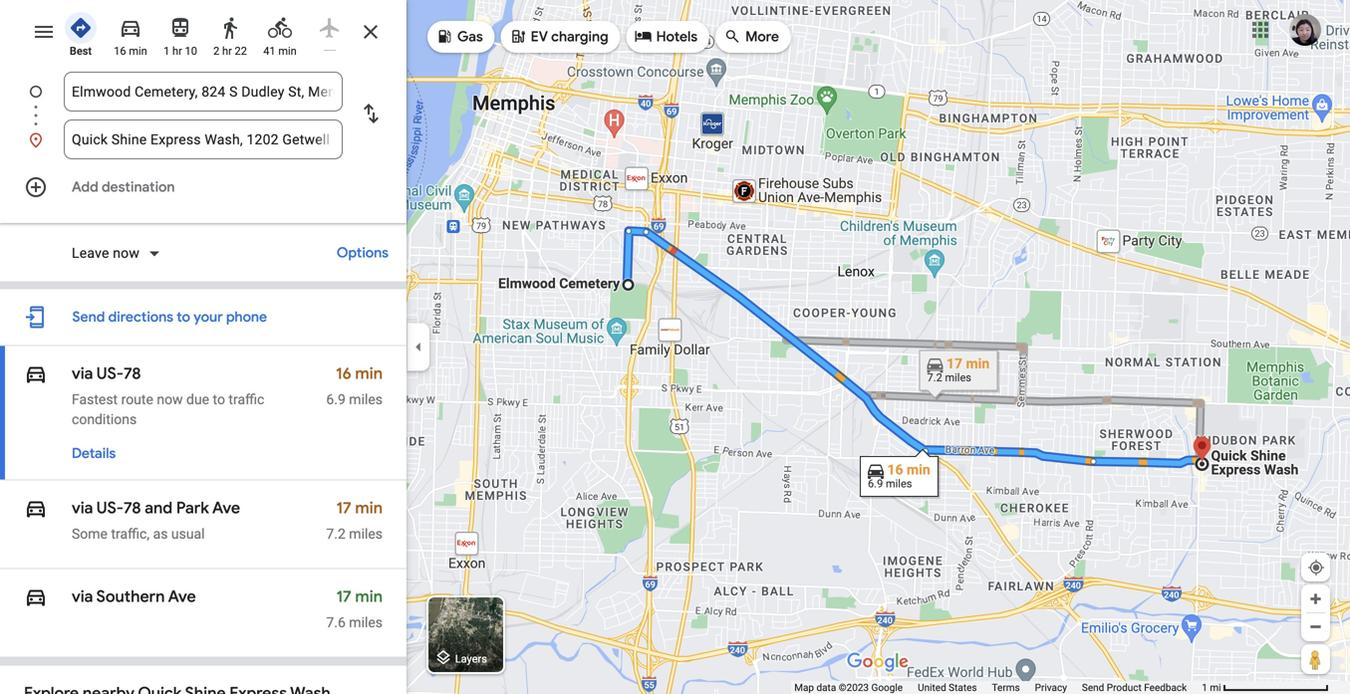 Task type: describe. For each thing, give the bounding box(es) containing it.
driving image for us-78 and park ave
[[24, 494, 48, 523]]

terms button
[[992, 682, 1020, 695]]

hotels
[[656, 28, 698, 46]]

add destination button
[[0, 167, 407, 207]]

78 for fastest
[[124, 364, 141, 384]]

best travel modes image
[[69, 16, 93, 40]]

none field destination quick shine express wash, 1202 getwell rd, memphis, tn 38111
[[72, 120, 335, 159]]

route
[[121, 392, 153, 408]]

©2023
[[839, 682, 869, 694]]

7.6
[[326, 615, 346, 631]]

2
[[213, 45, 220, 57]]

now inside via us-78 fastest route now due to traffic conditions
[[157, 392, 183, 408]]

7.2
[[326, 526, 346, 543]]

ev
[[531, 28, 548, 46]]

hr for 10
[[172, 45, 182, 57]]

options button
[[327, 235, 399, 271]]

send for send directions to your phone
[[72, 309, 105, 326]]

10
[[185, 45, 197, 57]]

feedback
[[1145, 682, 1187, 694]]

now inside option
[[113, 245, 140, 262]]

gas
[[458, 28, 483, 46]]

 hotels
[[635, 25, 698, 47]]

via for via us-78 fastest route now due to traffic conditions
[[72, 364, 93, 384]]

 for us-78 and park ave
[[24, 494, 48, 523]]

close directions image
[[359, 20, 383, 44]]

17 for southern ave
[[336, 587, 352, 608]]

phone
[[226, 309, 267, 326]]

min inside the 16 min radio
[[129, 45, 147, 57]]

16 min 6.9 miles
[[326, 364, 383, 408]]

 ev charging
[[509, 25, 609, 47]]

1 for 1 mi
[[1202, 682, 1208, 694]]

your
[[194, 309, 223, 326]]

and
[[145, 498, 173, 519]]

send directions to your phone button
[[62, 298, 277, 337]]

google
[[872, 682, 903, 694]]

Destination Quick Shine Express Wash, 1202 Getwell Rd, Memphis, TN 38111 field
[[72, 128, 335, 152]]

more
[[746, 28, 779, 46]]

leave now button
[[64, 244, 170, 268]]

map data ©2023 google
[[795, 682, 903, 694]]

terms
[[992, 682, 1020, 694]]

add
[[72, 178, 98, 196]]

as
[[153, 526, 168, 543]]

min for southern ave
[[355, 587, 383, 608]]

via us-78 fastest route now due to traffic conditions
[[72, 364, 265, 428]]

due
[[186, 392, 209, 408]]

41 min radio
[[259, 8, 301, 59]]

show your location image
[[1308, 559, 1326, 577]]

driving image
[[24, 360, 48, 389]]

us- for and
[[96, 498, 124, 519]]


[[436, 25, 454, 47]]

1 mi button
[[1202, 682, 1330, 694]]

usual
[[171, 526, 205, 543]]

miles for us-78
[[349, 392, 383, 408]]

2 hr 22
[[213, 45, 247, 57]]

 for us-78
[[24, 360, 48, 389]]

17 min 7.6 miles
[[326, 587, 383, 631]]

Starting point Elmwood Cemetery, 824 S Dudley St, Memphis, TN 38104 field
[[72, 80, 335, 104]]

2 hr 22 radio
[[209, 8, 251, 59]]

privacy
[[1035, 682, 1067, 694]]

cycling image
[[268, 16, 292, 40]]

via southern ave
[[72, 587, 196, 608]]

flights image
[[318, 16, 342, 40]]

some
[[72, 526, 108, 543]]

 gas
[[436, 25, 483, 47]]

min for us-78 and park ave
[[355, 498, 383, 519]]

list inside google maps element
[[0, 72, 407, 159]]

collapse side panel image
[[408, 336, 430, 358]]

16 for 16 min
[[114, 45, 126, 57]]

2 list item from the top
[[0, 120, 407, 159]]

details button
[[62, 436, 126, 472]]

directions
[[108, 309, 173, 326]]

0 horizontal spatial ave
[[168, 587, 196, 608]]

united states button
[[918, 682, 977, 695]]

southern
[[96, 587, 165, 608]]

transit image
[[168, 16, 192, 40]]

layers
[[455, 653, 487, 666]]

16 min radio
[[110, 8, 152, 59]]



Task type: locate. For each thing, give the bounding box(es) containing it.
1 vertical spatial 78
[[124, 498, 141, 519]]

1 17 from the top
[[336, 498, 352, 519]]

none field down 10
[[72, 72, 335, 112]]

send inside button
[[1082, 682, 1105, 694]]

1 none field from the top
[[72, 72, 335, 112]]

list item up 'add destination' button
[[0, 120, 407, 159]]

1 vertical spatial us-
[[96, 498, 124, 519]]

0 vertical spatial none field
[[72, 72, 335, 112]]

now right leave
[[113, 245, 140, 262]]

2 78 from the top
[[124, 498, 141, 519]]

us- up traffic,
[[96, 498, 124, 519]]

17 up 7.6
[[336, 587, 352, 608]]

via up fastest
[[72, 364, 93, 384]]

via
[[72, 364, 93, 384], [72, 498, 93, 519], [72, 587, 93, 608]]

78 inside via us-78 fastest route now due to traffic conditions
[[124, 364, 141, 384]]

driving image inside the 16 min radio
[[119, 16, 143, 40]]

1 vertical spatial via
[[72, 498, 93, 519]]

best
[[70, 45, 92, 57]]

16
[[114, 45, 126, 57], [336, 364, 352, 384]]

0 horizontal spatial to
[[177, 309, 190, 326]]

zoom out image
[[1309, 620, 1324, 635]]

2 us- from the top
[[96, 498, 124, 519]]

ave right southern
[[168, 587, 196, 608]]

1 horizontal spatial to
[[213, 392, 225, 408]]

0 vertical spatial driving image
[[119, 16, 143, 40]]

leave now option
[[72, 244, 144, 264]]

78
[[124, 364, 141, 384], [124, 498, 141, 519]]

miles
[[349, 392, 383, 408], [349, 526, 383, 543], [349, 615, 383, 631]]

2 vertical spatial miles
[[349, 615, 383, 631]]

2 vertical spatial via
[[72, 587, 93, 608]]

3 miles from the top
[[349, 615, 383, 631]]

via us-78 and park ave some traffic, as usual
[[72, 498, 240, 543]]

1 vertical spatial none field
[[72, 120, 335, 159]]

78 up route
[[124, 364, 141, 384]]

via left southern
[[72, 587, 93, 608]]

google account: michele murakami  
(michele.murakami@adept.ai) image
[[1290, 14, 1322, 46]]

hr
[[172, 45, 182, 57], [222, 45, 232, 57]]

data
[[817, 682, 837, 694]]

1 via from the top
[[72, 364, 93, 384]]

miles for southern ave
[[349, 615, 383, 631]]

send for send product feedback
[[1082, 682, 1105, 694]]

1 hr 10 radio
[[159, 8, 201, 59]]

1 horizontal spatial send
[[1082, 682, 1105, 694]]

1 vertical spatial now
[[157, 392, 183, 408]]

us- up fastest
[[96, 364, 124, 384]]

hr right 2
[[222, 45, 232, 57]]

via inside via us-78 fastest route now due to traffic conditions
[[72, 364, 93, 384]]

17 inside 17 min 7.2 miles
[[336, 498, 352, 519]]

conditions
[[72, 412, 137, 428]]

send directions to your phone
[[72, 309, 267, 326]]

1 78 from the top
[[124, 364, 141, 384]]

0 vertical spatial 78
[[124, 364, 141, 384]]

2 vertical spatial driving image
[[24, 583, 48, 612]]

zoom in image
[[1309, 592, 1324, 607]]

16 min
[[114, 45, 147, 57]]

via for via us-78 and park ave some traffic, as usual
[[72, 498, 93, 519]]

reverse starting point and destination image
[[359, 102, 383, 126]]

1 list item from the top
[[0, 72, 407, 136]]

to right the due
[[213, 392, 225, 408]]

us- for fastest
[[96, 364, 124, 384]]

0 vertical spatial send
[[72, 309, 105, 326]]

send product feedback button
[[1082, 682, 1187, 695]]

list item down 10
[[0, 72, 407, 136]]

leave now
[[72, 245, 140, 262]]

17 for us-78 and park ave
[[336, 498, 352, 519]]

0 vertical spatial us-
[[96, 364, 124, 384]]

1 miles from the top
[[349, 392, 383, 408]]

send left directions
[[72, 309, 105, 326]]

footer
[[795, 682, 1202, 695]]

16 for 16 min 6.9 miles
[[336, 364, 352, 384]]

to
[[177, 309, 190, 326], [213, 392, 225, 408]]

1 horizontal spatial 16
[[336, 364, 352, 384]]

fastest
[[72, 392, 118, 408]]

miles right 7.6
[[349, 615, 383, 631]]

walking image
[[218, 16, 242, 40]]

min inside 16 min 6.9 miles
[[355, 364, 383, 384]]

miles inside 17 min 7.2 miles
[[349, 526, 383, 543]]

miles inside 16 min 6.9 miles
[[349, 392, 383, 408]]

1 hr 10
[[164, 45, 197, 57]]

1  from the top
[[24, 360, 48, 389]]

united
[[918, 682, 947, 694]]

none radio inside google maps element
[[309, 8, 351, 51]]

1 left 10
[[164, 45, 170, 57]]

17
[[336, 498, 352, 519], [336, 587, 352, 608]]

22
[[235, 45, 247, 57]]

show street view coverage image
[[1302, 645, 1331, 675]]


[[724, 25, 742, 47]]

17 inside 17 min 7.6 miles
[[336, 587, 352, 608]]

send
[[72, 309, 105, 326], [1082, 682, 1105, 694]]

0 vertical spatial via
[[72, 364, 93, 384]]

united states
[[918, 682, 977, 694]]

1 us- from the top
[[96, 364, 124, 384]]


[[635, 25, 652, 47]]

2 none field from the top
[[72, 120, 335, 159]]

1 vertical spatial driving image
[[24, 494, 48, 523]]

footer containing map data ©2023 google
[[795, 682, 1202, 695]]

min inside 41 min radio
[[278, 45, 297, 57]]

none field up 'add destination' button
[[72, 120, 335, 159]]

add destination
[[72, 178, 175, 196]]

destination
[[102, 178, 175, 196]]

min for us-78
[[355, 364, 383, 384]]

2 miles from the top
[[349, 526, 383, 543]]

ave
[[212, 498, 240, 519], [168, 587, 196, 608]]

miles for us-78 and park ave
[[349, 526, 383, 543]]

charging
[[551, 28, 609, 46]]

1 vertical spatial 16
[[336, 364, 352, 384]]

1 vertical spatial ave
[[168, 587, 196, 608]]

78 up traffic,
[[124, 498, 141, 519]]

1 vertical spatial 1
[[1202, 682, 1208, 694]]

 more
[[724, 25, 779, 47]]

0 vertical spatial 16
[[114, 45, 126, 57]]

send inside "button"
[[72, 309, 105, 326]]

0 horizontal spatial now
[[113, 245, 140, 262]]

1
[[164, 45, 170, 57], [1202, 682, 1208, 694]]

to left your
[[177, 309, 190, 326]]

0 vertical spatial to
[[177, 309, 190, 326]]

driving image
[[119, 16, 143, 40], [24, 494, 48, 523], [24, 583, 48, 612]]

ave right park
[[212, 498, 240, 519]]

park
[[176, 498, 209, 519]]

3 via from the top
[[72, 587, 93, 608]]

hr for 22
[[222, 45, 232, 57]]

None field
[[72, 72, 335, 112], [72, 120, 335, 159]]

traffic,
[[111, 526, 150, 543]]

states
[[949, 682, 977, 694]]

via inside via us-78 and park ave some traffic, as usual
[[72, 498, 93, 519]]

list item
[[0, 72, 407, 136], [0, 120, 407, 159]]

now
[[113, 245, 140, 262], [157, 392, 183, 408]]

us- inside via us-78 and park ave some traffic, as usual
[[96, 498, 124, 519]]

17 up 7.2
[[336, 498, 352, 519]]

1 mi
[[1202, 682, 1222, 694]]

2 17 from the top
[[336, 587, 352, 608]]

1 horizontal spatial ave
[[212, 498, 240, 519]]

1 vertical spatial to
[[213, 392, 225, 408]]

0 horizontal spatial 1
[[164, 45, 170, 57]]

6.9
[[326, 392, 346, 408]]

traffic
[[229, 392, 265, 408]]

details
[[72, 445, 116, 463]]

0 horizontal spatial 16
[[114, 45, 126, 57]]

0 vertical spatial 17
[[336, 498, 352, 519]]

1 vertical spatial 
[[24, 494, 48, 523]]

send product feedback
[[1082, 682, 1187, 694]]

1 horizontal spatial now
[[157, 392, 183, 408]]

0 vertical spatial 1
[[164, 45, 170, 57]]

now left the due
[[157, 392, 183, 408]]

2 hr from the left
[[222, 45, 232, 57]]

min inside 17 min 7.6 miles
[[355, 587, 383, 608]]

list
[[0, 72, 407, 159]]

1 hr from the left
[[172, 45, 182, 57]]

0 vertical spatial ave
[[212, 498, 240, 519]]

leave
[[72, 245, 109, 262]]

0 vertical spatial 
[[24, 360, 48, 389]]

1 vertical spatial send
[[1082, 682, 1105, 694]]

mi
[[1210, 682, 1222, 694]]

78 inside via us-78 and park ave some traffic, as usual
[[124, 498, 141, 519]]

2 vertical spatial 
[[24, 583, 48, 612]]

product
[[1107, 682, 1142, 694]]

directions main content
[[0, 0, 407, 695]]

ave inside via us-78 and park ave some traffic, as usual
[[212, 498, 240, 519]]

1 horizontal spatial hr
[[222, 45, 232, 57]]

privacy button
[[1035, 682, 1067, 695]]

us-
[[96, 364, 124, 384], [96, 498, 124, 519]]

miles right 6.9
[[349, 392, 383, 408]]

2  from the top
[[24, 494, 48, 523]]

Best radio
[[60, 8, 102, 59]]

16 up 6.9
[[336, 364, 352, 384]]

None radio
[[309, 8, 351, 51]]

41
[[263, 45, 276, 57]]

1 for 1 hr 10
[[164, 45, 170, 57]]

hr left 10
[[172, 45, 182, 57]]

0 horizontal spatial hr
[[172, 45, 182, 57]]

1 left mi
[[1202, 682, 1208, 694]]

0 vertical spatial now
[[113, 245, 140, 262]]

none field starting point elmwood cemetery, 824 s dudley st, memphis, tn 38104
[[72, 72, 335, 112]]

us- inside via us-78 fastest route now due to traffic conditions
[[96, 364, 124, 384]]

0 horizontal spatial send
[[72, 309, 105, 326]]

min
[[129, 45, 147, 57], [278, 45, 297, 57], [355, 364, 383, 384], [355, 498, 383, 519], [355, 587, 383, 608]]

17 min 7.2 miles
[[326, 498, 383, 543]]

1 vertical spatial miles
[[349, 526, 383, 543]]

16 inside radio
[[114, 45, 126, 57]]

78 for and
[[124, 498, 141, 519]]


[[24, 360, 48, 389], [24, 494, 48, 523], [24, 583, 48, 612]]

16 inside 16 min 6.9 miles
[[336, 364, 352, 384]]

min inside 17 min 7.2 miles
[[355, 498, 383, 519]]

miles right 7.2
[[349, 526, 383, 543]]

options
[[337, 244, 389, 262]]

1 vertical spatial 17
[[336, 587, 352, 608]]

driving image for southern ave
[[24, 583, 48, 612]]

footer inside google maps element
[[795, 682, 1202, 695]]

1 horizontal spatial 1
[[1202, 682, 1208, 694]]

to inside via us-78 fastest route now due to traffic conditions
[[213, 392, 225, 408]]

1 inside option
[[164, 45, 170, 57]]

map
[[795, 682, 814, 694]]

2 via from the top
[[72, 498, 93, 519]]

miles inside 17 min 7.6 miles
[[349, 615, 383, 631]]

3  from the top
[[24, 583, 48, 612]]

google maps element
[[0, 0, 1351, 695]]

16 right best
[[114, 45, 126, 57]]

send left product on the bottom of page
[[1082, 682, 1105, 694]]

41 min
[[263, 45, 297, 57]]

to inside "button"
[[177, 309, 190, 326]]


[[509, 25, 527, 47]]

 for southern ave
[[24, 583, 48, 612]]

via up some
[[72, 498, 93, 519]]

0 vertical spatial miles
[[349, 392, 383, 408]]

via for via southern ave
[[72, 587, 93, 608]]



Task type: vqa. For each thing, say whether or not it's contained in the screenshot.
USUAL on the bottom left of page
yes



